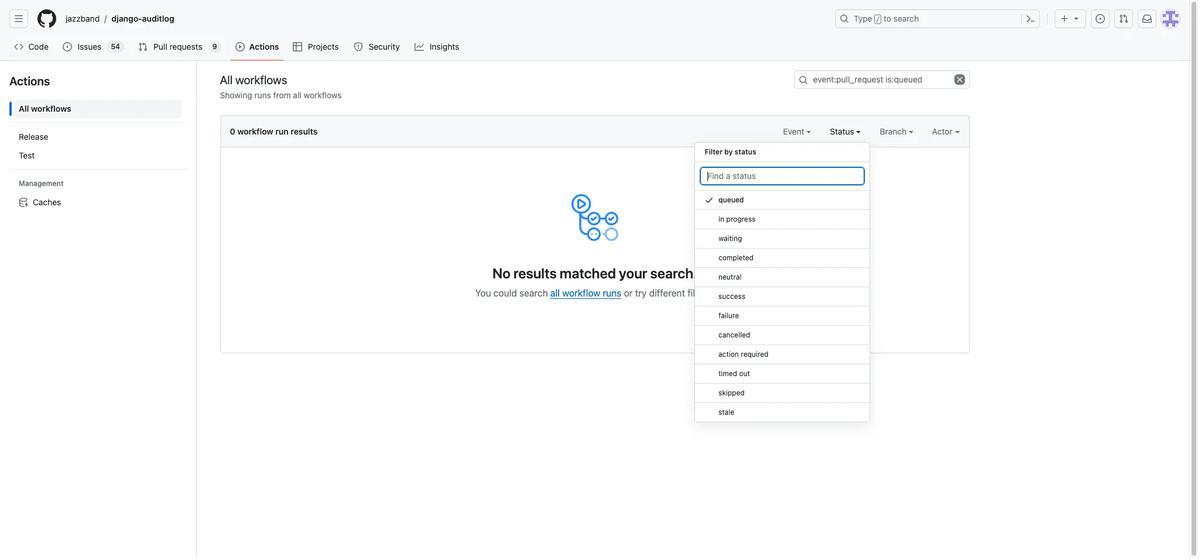 Task type: vqa. For each thing, say whether or not it's contained in the screenshot.
Anyone
no



Task type: locate. For each thing, give the bounding box(es) containing it.
list containing all workflows
[[9, 95, 187, 217]]

2 vertical spatial workflows
[[31, 104, 71, 114]]

runs
[[254, 90, 271, 100], [603, 288, 622, 299]]

/ for jazzband
[[104, 14, 107, 24]]

workflows up release
[[31, 104, 71, 114]]

0 horizontal spatial runs
[[254, 90, 271, 100]]

filters.
[[688, 288, 714, 299]]

in progress link
[[696, 210, 870, 230]]

neutral link
[[696, 268, 870, 288]]

menu containing filter by status
[[695, 138, 871, 432]]

1 horizontal spatial actions
[[249, 42, 279, 52]]

menu
[[695, 138, 871, 432]]

0 vertical spatial actions
[[249, 42, 279, 52]]

security link
[[349, 38, 405, 56]]

0 horizontal spatial all
[[293, 90, 302, 100]]

1 horizontal spatial all workflows
[[220, 73, 287, 86]]

0 horizontal spatial all workflows
[[19, 104, 71, 114]]

0 vertical spatial workflows
[[235, 73, 287, 86]]

pull
[[154, 42, 167, 52]]

issue opened image
[[63, 42, 72, 52]]

all for workflows
[[293, 90, 302, 100]]

out
[[740, 370, 751, 378]]

1 vertical spatial search
[[520, 288, 548, 299]]

workflows up showing runs from all workflows
[[235, 73, 287, 86]]

actions
[[249, 42, 279, 52], [9, 74, 50, 88]]

test link
[[14, 146, 182, 165]]

0 vertical spatial search
[[894, 13, 919, 23]]

search
[[894, 13, 919, 23], [520, 288, 548, 299]]

or
[[624, 288, 633, 299]]

results
[[291, 127, 318, 136], [514, 265, 557, 282]]

0 horizontal spatial workflows
[[31, 104, 71, 114]]

command palette image
[[1026, 14, 1036, 23]]

projects link
[[288, 38, 344, 56]]

release
[[19, 132, 48, 142]]

cancelled link
[[696, 326, 870, 346]]

status button
[[830, 125, 861, 138]]

1 vertical spatial all
[[19, 104, 29, 114]]

search right could
[[520, 288, 548, 299]]

workflows inside all workflows link
[[31, 104, 71, 114]]

all workflows inside all workflows link
[[19, 104, 71, 114]]

actions down code link
[[9, 74, 50, 88]]

0 vertical spatial all
[[293, 90, 302, 100]]

homepage image
[[37, 9, 56, 28]]

notifications image
[[1143, 14, 1152, 23]]

all up release
[[19, 104, 29, 114]]

1 horizontal spatial workflows
[[235, 73, 287, 86]]

/ inside the type / to search
[[876, 15, 880, 23]]

all up showing at the top left of the page
[[220, 73, 233, 86]]

action required link
[[696, 346, 870, 365]]

all
[[293, 90, 302, 100], [551, 288, 560, 299]]

different
[[649, 288, 685, 299]]

0 vertical spatial all workflows
[[220, 73, 287, 86]]

1 horizontal spatial all
[[220, 73, 233, 86]]

/ left django-
[[104, 14, 107, 24]]

0
[[230, 127, 235, 136]]

completed
[[719, 254, 754, 262]]

actor button
[[932, 125, 960, 138]]

/ left 'to'
[[876, 15, 880, 23]]

all
[[220, 73, 233, 86], [19, 104, 29, 114]]

0 horizontal spatial workflow
[[237, 127, 273, 136]]

results right no
[[514, 265, 557, 282]]

event
[[783, 127, 807, 136]]

all right from
[[293, 90, 302, 100]]

issues
[[78, 42, 102, 52]]

workflow right 0
[[237, 127, 273, 136]]

0 vertical spatial runs
[[254, 90, 271, 100]]

issue opened image
[[1096, 14, 1105, 23]]

Find a status text field
[[700, 167, 865, 186]]

1 vertical spatial all
[[551, 288, 560, 299]]

all workflows up release
[[19, 104, 71, 114]]

1 vertical spatial workflow
[[562, 288, 601, 299]]

jazzband / django-auditlog
[[66, 13, 174, 24]]

1 vertical spatial list
[[9, 95, 187, 217]]

filter
[[705, 148, 723, 156]]

0 horizontal spatial actions
[[9, 74, 50, 88]]

run
[[275, 127, 289, 136]]

0 vertical spatial all
[[220, 73, 233, 86]]

in
[[719, 215, 725, 224]]

1 horizontal spatial all
[[551, 288, 560, 299]]

graph image
[[415, 42, 424, 52]]

skipped link
[[696, 384, 870, 404]]

workflows right from
[[304, 90, 342, 100]]

git pull request image
[[1119, 14, 1129, 23]]

1 vertical spatial runs
[[603, 288, 622, 299]]

runs left from
[[254, 90, 271, 100]]

0 horizontal spatial all
[[19, 104, 29, 114]]

1 horizontal spatial /
[[876, 15, 880, 23]]

actions right play icon
[[249, 42, 279, 52]]

workflow
[[237, 127, 273, 136], [562, 288, 601, 299]]

0 vertical spatial results
[[291, 127, 318, 136]]

1 vertical spatial workflows
[[304, 90, 342, 100]]

management
[[19, 179, 64, 188]]

all workflows
[[220, 73, 287, 86], [19, 104, 71, 114]]

/
[[104, 14, 107, 24], [876, 15, 880, 23]]

by
[[725, 148, 733, 156]]

action required
[[719, 350, 769, 359]]

success
[[719, 292, 746, 301]]

0 horizontal spatial /
[[104, 14, 107, 24]]

all down matched
[[551, 288, 560, 299]]

workflow down matched
[[562, 288, 601, 299]]

workflows
[[235, 73, 287, 86], [304, 90, 342, 100], [31, 104, 71, 114]]

1 horizontal spatial results
[[514, 265, 557, 282]]

search right 'to'
[[894, 13, 919, 23]]

all workflows link
[[14, 100, 182, 118]]

1 vertical spatial all workflows
[[19, 104, 71, 114]]

in progress
[[719, 215, 756, 224]]

code
[[28, 42, 49, 52]]

security
[[369, 42, 400, 52]]

list containing jazzband
[[61, 9, 828, 28]]

1 vertical spatial actions
[[9, 74, 50, 88]]

/ inside jazzband / django-auditlog
[[104, 14, 107, 24]]

to
[[884, 13, 892, 23]]

0 horizontal spatial search
[[520, 288, 548, 299]]

play image
[[235, 42, 245, 52]]

results right run
[[291, 127, 318, 136]]

release link
[[14, 128, 182, 146]]

check image
[[705, 196, 714, 205]]

0 vertical spatial list
[[61, 9, 828, 28]]

timed
[[719, 370, 738, 378]]

all for workflow
[[551, 288, 560, 299]]

list
[[61, 9, 828, 28], [9, 95, 187, 217]]

None search field
[[794, 70, 970, 89]]

queued
[[719, 196, 744, 204]]

runs left or
[[603, 288, 622, 299]]

all workflows up showing at the top left of the page
[[220, 73, 287, 86]]



Task type: describe. For each thing, give the bounding box(es) containing it.
timed out
[[719, 370, 751, 378]]

/ for type
[[876, 15, 880, 23]]

54
[[111, 42, 120, 51]]

code link
[[9, 38, 54, 56]]

django-auditlog link
[[107, 9, 179, 28]]

auditlog
[[142, 13, 174, 23]]

waiting
[[719, 234, 743, 243]]

type
[[854, 13, 873, 23]]

search.
[[651, 265, 697, 282]]

failure link
[[696, 307, 870, 326]]

your
[[619, 265, 648, 282]]

code image
[[14, 42, 23, 52]]

showing
[[220, 90, 252, 100]]

github actions image
[[571, 194, 618, 241]]

success link
[[696, 288, 870, 307]]

triangle down image
[[1072, 13, 1081, 23]]

2 horizontal spatial workflows
[[304, 90, 342, 100]]

insights
[[430, 42, 459, 52]]

test
[[19, 151, 35, 160]]

try
[[635, 288, 647, 299]]

all inside 'list'
[[19, 104, 29, 114]]

could
[[494, 288, 517, 299]]

caches
[[33, 197, 61, 207]]

progress
[[727, 215, 756, 224]]

stale
[[719, 408, 735, 417]]

clear filters image
[[954, 74, 965, 85]]

plus image
[[1060, 14, 1070, 23]]

all workflow runs link
[[551, 288, 622, 299]]

1 horizontal spatial workflow
[[562, 288, 601, 299]]

table image
[[293, 42, 303, 52]]

you
[[475, 288, 491, 299]]

neutral
[[719, 273, 742, 282]]

actor
[[932, 127, 955, 136]]

no results matched your search.
[[493, 265, 697, 282]]

you could search all workflow runs or try different filters.
[[475, 288, 714, 299]]

stale link
[[696, 404, 870, 423]]

pull requests
[[154, 42, 202, 52]]

waiting link
[[696, 230, 870, 249]]

search image
[[799, 76, 808, 85]]

projects
[[308, 42, 339, 52]]

showing runs from all workflows
[[220, 90, 342, 100]]

insights link
[[410, 38, 465, 56]]

1 horizontal spatial runs
[[603, 288, 622, 299]]

requests
[[170, 42, 202, 52]]

action
[[719, 350, 739, 359]]

filter workflows element
[[14, 128, 182, 165]]

0 workflow run results
[[230, 127, 318, 136]]

shield image
[[354, 42, 363, 52]]

actions link
[[231, 38, 284, 56]]

jazzband link
[[61, 9, 104, 28]]

completed link
[[696, 249, 870, 268]]

1 vertical spatial results
[[514, 265, 557, 282]]

queued link
[[696, 191, 870, 210]]

django-
[[111, 13, 142, 23]]

jazzband
[[66, 13, 100, 23]]

timed out link
[[696, 365, 870, 384]]

failure
[[719, 312, 740, 320]]

type / to search
[[854, 13, 919, 23]]

filter by status
[[705, 148, 757, 156]]

caches link
[[14, 193, 182, 212]]

git pull request image
[[138, 42, 148, 52]]

from
[[273, 90, 291, 100]]

skipped
[[719, 389, 745, 398]]

branch
[[880, 127, 909, 136]]

status
[[735, 148, 757, 156]]

0 horizontal spatial results
[[291, 127, 318, 136]]

event button
[[783, 125, 811, 138]]

status
[[830, 127, 857, 136]]

required
[[741, 350, 769, 359]]

1 horizontal spatial search
[[894, 13, 919, 23]]

0 vertical spatial workflow
[[237, 127, 273, 136]]

cancelled
[[719, 331, 751, 340]]

matched
[[560, 265, 616, 282]]

9
[[213, 42, 217, 51]]

no
[[493, 265, 511, 282]]



